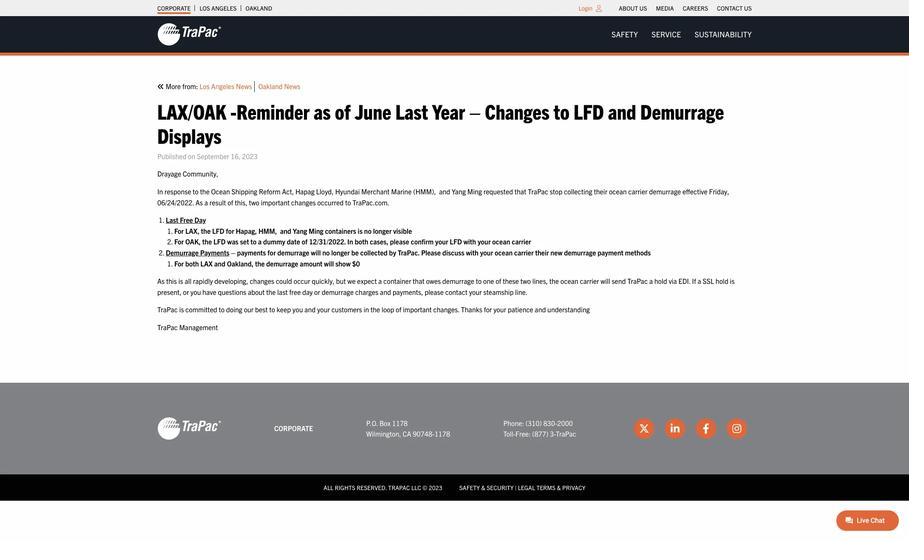 Task type: locate. For each thing, give the bounding box(es) containing it.
0 vertical spatial with
[[464, 237, 476, 246]]

los right from:
[[199, 82, 210, 90]]

day
[[302, 288, 313, 296]]

1 horizontal spatial last
[[395, 98, 428, 124]]

please down owes
[[425, 288, 444, 296]]

cases,
[[370, 237, 388, 246]]

yang left 'requested'
[[452, 187, 466, 196]]

0 vertical spatial 1178
[[392, 419, 408, 427]]

of left this,
[[228, 198, 233, 207]]

you down rapidly
[[190, 288, 201, 296]]

in inside in response to the ocean shipping reform act, hapag lloyd, hyundai merchant marine (hmm),  and yang ming requested that trapac stop collecting their ocean carrier demurrage effective friday, 06/24/2022. as a result of this, two important changes occurred to trapac.com.
[[157, 187, 163, 196]]

and inside in response to the ocean shipping reform act, hapag lloyd, hyundai merchant marine (hmm),  and yang ming requested that trapac stop collecting their ocean carrier demurrage effective friday, 06/24/2022. as a result of this, two important changes occurred to trapac.com.
[[439, 187, 450, 196]]

phone:
[[503, 419, 524, 427]]

1 vertical spatial corporate image
[[157, 417, 221, 441]]

media
[[656, 4, 674, 12]]

is inside the last free day for lax, the lfd for hapag, hmm,  and yang ming containers is no longer visible for oak, the lfd was set to a dummy date of 12/31/2022. in both cases, please confirm your lfd with your ocean carrier demurrage payments – payments for demurrage will no longer be collected by trapac. please discuss with your ocean carrier their new demurrage payment methods for both lax and oakland, the demurrage amount will show $0
[[358, 227, 363, 235]]

for down free
[[174, 227, 184, 235]]

1 horizontal spatial demurrage
[[640, 98, 724, 124]]

0 vertical spatial both
[[355, 237, 368, 246]]

2 for from the top
[[174, 237, 184, 246]]

0 vertical spatial will
[[311, 248, 321, 257]]

will left send
[[601, 277, 610, 285]]

if
[[692, 277, 696, 285]]

from:
[[182, 82, 198, 90]]

you inside as this is all rapidly developing, changes could occur quickly, but we expect a container that owes demurrage to one of these two lines, the ocean carrier will send trapac a hold via edi. if a ssl hold is present, or you have questions about the last free day or demurrage charges and payments, please contact your steamship line.
[[190, 288, 201, 296]]

1 vertical spatial that
[[413, 277, 424, 285]]

as
[[196, 198, 203, 207], [157, 277, 165, 285]]

news up -
[[236, 82, 252, 90]]

a inside in response to the ocean shipping reform act, hapag lloyd, hyundai merchant marine (hmm),  and yang ming requested that trapac stop collecting their ocean carrier demurrage effective friday, 06/24/2022. as a result of this, two important changes occurred to trapac.com.
[[204, 198, 208, 207]]

0 horizontal spatial please
[[390, 237, 409, 246]]

oakland up reminder
[[258, 82, 283, 90]]

& right terms
[[557, 484, 561, 492]]

0 vertical spatial 2023
[[242, 152, 258, 160]]

no down 12/31/2022.
[[322, 248, 330, 257]]

2 vertical spatial for
[[174, 259, 184, 268]]

lax,
[[185, 227, 199, 235]]

1 vertical spatial for
[[174, 237, 184, 246]]

1 horizontal spatial that
[[515, 187, 526, 196]]

1 angeles from the top
[[211, 4, 237, 12]]

demurrage up contact
[[442, 277, 474, 285]]

in left response
[[157, 187, 163, 196]]

1 & from the left
[[481, 484, 485, 492]]

that right 'requested'
[[515, 187, 526, 196]]

will up amount
[[311, 248, 321, 257]]

of right as at the top of page
[[335, 98, 351, 124]]

for down steamship
[[484, 305, 492, 314]]

1 vertical spatial demurrage
[[166, 248, 199, 257]]

0 horizontal spatial –
[[231, 248, 236, 257]]

a inside the last free day for lax, the lfd for hapag, hmm,  and yang ming containers is no longer visible for oak, the lfd was set to a dummy date of 12/31/2022. in both cases, please confirm your lfd with your ocean carrier demurrage payments – payments for demurrage will no longer be collected by trapac. please discuss with your ocean carrier their new demurrage payment methods for both lax and oakland, the demurrage amount will show $0
[[258, 237, 262, 246]]

in inside the last free day for lax, the lfd for hapag, hmm,  and yang ming containers is no longer visible for oak, the lfd was set to a dummy date of 12/31/2022. in both cases, please confirm your lfd with your ocean carrier demurrage payments – payments for demurrage will no longer be collected by trapac. please discuss with your ocean carrier their new demurrage payment methods for both lax and oakland, the demurrage amount will show $0
[[347, 237, 353, 246]]

1 vertical spatial –
[[231, 248, 236, 257]]

their inside in response to the ocean shipping reform act, hapag lloyd, hyundai merchant marine (hmm),  and yang ming requested that trapac stop collecting their ocean carrier demurrage effective friday, 06/24/2022. as a result of this, two important changes occurred to trapac.com.
[[594, 187, 607, 196]]

hold right the ssl
[[716, 277, 728, 285]]

1 vertical spatial two
[[520, 277, 531, 285]]

90748-
[[413, 430, 435, 438]]

– right year
[[469, 98, 481, 124]]

– inside lax/oak -reminder as of june last year –  changes to lfd and demurrage displays published on september 16, 2023
[[469, 98, 481, 124]]

trapac.
[[398, 248, 420, 257]]

1 us from the left
[[639, 4, 647, 12]]

0 horizontal spatial 2023
[[242, 152, 258, 160]]

menu bar down careers link
[[605, 26, 759, 43]]

2 los from the top
[[199, 82, 210, 90]]

2 horizontal spatial will
[[601, 277, 610, 285]]

will
[[311, 248, 321, 257], [324, 259, 334, 268], [601, 277, 610, 285]]

new
[[550, 248, 562, 257]]

1 vertical spatial will
[[324, 259, 334, 268]]

yang up date
[[293, 227, 307, 235]]

p.o. box 1178 wilmington, ca 90748-1178
[[366, 419, 450, 438]]

0 horizontal spatial hold
[[654, 277, 667, 285]]

safety for safety
[[612, 29, 638, 39]]

in
[[364, 305, 369, 314]]

longer up cases,
[[373, 227, 392, 235]]

us inside contact us 'link'
[[744, 4, 752, 12]]

2 or from the left
[[314, 288, 320, 296]]

carrier inside in response to the ocean shipping reform act, hapag lloyd, hyundai merchant marine (hmm),  and yang ming requested that trapac stop collecting their ocean carrier demurrage effective friday, 06/24/2022. as a result of this, two important changes occurred to trapac.com.
[[628, 187, 647, 196]]

the left 'ocean'
[[200, 187, 210, 196]]

their right collecting
[[594, 187, 607, 196]]

payments
[[237, 248, 266, 257]]

0 horizontal spatial both
[[185, 259, 199, 268]]

1 horizontal spatial yang
[[452, 187, 466, 196]]

1 vertical spatial los
[[199, 82, 210, 90]]

with right discuss
[[466, 248, 479, 257]]

1 vertical spatial important
[[403, 305, 432, 314]]

1 horizontal spatial us
[[744, 4, 752, 12]]

0 vertical spatial oakland
[[246, 4, 272, 12]]

0 vertical spatial corporate
[[157, 4, 191, 12]]

in response to the ocean shipping reform act, hapag lloyd, hyundai merchant marine (hmm),  and yang ming requested that trapac stop collecting their ocean carrier demurrage effective friday, 06/24/2022. as a result of this, two important changes occurred to trapac.com.
[[157, 187, 729, 207]]

angeles up -
[[211, 82, 234, 90]]

both
[[355, 237, 368, 246], [185, 259, 199, 268]]

0 vertical spatial safety
[[612, 29, 638, 39]]

los angeles
[[200, 4, 237, 12]]

1 horizontal spatial as
[[196, 198, 203, 207]]

safety inside menu bar
[[612, 29, 638, 39]]

patience
[[508, 305, 533, 314]]

reminder
[[237, 98, 310, 124]]

as inside as this is all rapidly developing, changes could occur quickly, but we expect a container that owes demurrage to one of these two lines, the ocean carrier will send trapac a hold via edi. if a ssl hold is present, or you have questions about the last free day or demurrage charges and payments, please contact your steamship line.
[[157, 277, 165, 285]]

0 vertical spatial –
[[469, 98, 481, 124]]

our
[[244, 305, 254, 314]]

last left year
[[395, 98, 428, 124]]

2023 right 16,
[[242, 152, 258, 160]]

containers
[[325, 227, 356, 235]]

news up reminder
[[284, 82, 300, 90]]

0 horizontal spatial as
[[157, 277, 165, 285]]

0 vertical spatial their
[[594, 187, 607, 196]]

1 corporate image from the top
[[157, 23, 221, 46]]

oakland right the los angeles link
[[246, 4, 272, 12]]

trapac is committed to doing our best to keep you and your customers in the loop of important changes. thanks for your patience and understanding
[[157, 305, 590, 314]]

trapac left stop
[[528, 187, 548, 196]]

0 horizontal spatial that
[[413, 277, 424, 285]]

that left owes
[[413, 277, 424, 285]]

demurrage inside the last free day for lax, the lfd for hapag, hmm,  and yang ming containers is no longer visible for oak, the lfd was set to a dummy date of 12/31/2022. in both cases, please confirm your lfd with your ocean carrier demurrage payments – payments for demurrage will no longer be collected by trapac. please discuss with your ocean carrier their new demurrage payment methods for both lax and oakland, the demurrage amount will show $0
[[166, 248, 199, 257]]

demurrage
[[640, 98, 724, 124], [166, 248, 199, 257]]

more
[[166, 82, 181, 90]]

the down payments
[[255, 259, 265, 268]]

lloyd,
[[316, 187, 334, 196]]

1 horizontal spatial their
[[594, 187, 607, 196]]

send
[[612, 277, 626, 285]]

0 vertical spatial corporate image
[[157, 23, 221, 46]]

lines,
[[532, 277, 548, 285]]

1 horizontal spatial safety
[[612, 29, 638, 39]]

0 vertical spatial you
[[190, 288, 201, 296]]

two right this,
[[249, 198, 259, 207]]

you right keep
[[292, 305, 303, 314]]

1178 right ca
[[435, 430, 450, 438]]

longer up show
[[331, 248, 350, 257]]

please down visible on the left top of the page
[[390, 237, 409, 246]]

important
[[261, 198, 290, 207], [403, 305, 432, 314]]

discuss
[[442, 248, 464, 257]]

0 vertical spatial no
[[364, 227, 372, 235]]

safety down about
[[612, 29, 638, 39]]

drayage
[[157, 170, 181, 178]]

1 vertical spatial ming
[[309, 227, 323, 235]]

1 horizontal spatial ming
[[467, 187, 482, 196]]

0 horizontal spatial important
[[261, 198, 290, 207]]

0 vertical spatial angeles
[[211, 4, 237, 12]]

ming
[[467, 187, 482, 196], [309, 227, 323, 235]]

1 horizontal spatial important
[[403, 305, 432, 314]]

ming left 'requested'
[[467, 187, 482, 196]]

collecting
[[564, 187, 592, 196]]

for
[[226, 227, 234, 235], [268, 248, 276, 257], [484, 305, 492, 314]]

last left free
[[166, 216, 178, 224]]

contact us
[[717, 4, 752, 12]]

changes inside in response to the ocean shipping reform act, hapag lloyd, hyundai merchant marine (hmm),  and yang ming requested that trapac stop collecting their ocean carrier demurrage effective friday, 06/24/2022. as a result of this, two important changes occurred to trapac.com.
[[291, 198, 316, 207]]

of right date
[[302, 237, 308, 246]]

trapac down 2000
[[556, 430, 576, 438]]

0 vertical spatial that
[[515, 187, 526, 196]]

0 vertical spatial los
[[200, 4, 210, 12]]

hold left via
[[654, 277, 667, 285]]

no up cases,
[[364, 227, 372, 235]]

safety
[[612, 29, 638, 39], [459, 484, 480, 492]]

los angeles news link
[[199, 81, 255, 92]]

demurrage up "could"
[[266, 259, 298, 268]]

light image
[[596, 5, 602, 12]]

or down all
[[183, 288, 189, 296]]

that inside as this is all rapidly developing, changes could occur quickly, but we expect a container that owes demurrage to one of these two lines, the ocean carrier will send trapac a hold via edi. if a ssl hold is present, or you have questions about the last free day or demurrage charges and payments, please contact your steamship line.
[[413, 277, 424, 285]]

0 horizontal spatial safety
[[459, 484, 480, 492]]

or right the day
[[314, 288, 320, 296]]

doing
[[226, 305, 242, 314]]

the inside in response to the ocean shipping reform act, hapag lloyd, hyundai merchant marine (hmm),  and yang ming requested that trapac stop collecting their ocean carrier demurrage effective friday, 06/24/2022. as a result of this, two important changes occurred to trapac.com.
[[200, 187, 210, 196]]

that
[[515, 187, 526, 196], [413, 277, 424, 285]]

1 horizontal spatial for
[[268, 248, 276, 257]]

of
[[335, 98, 351, 124], [228, 198, 233, 207], [302, 237, 308, 246], [496, 277, 501, 285], [396, 305, 401, 314]]

changes up about
[[250, 277, 274, 285]]

3-
[[550, 430, 556, 438]]

of right one
[[496, 277, 501, 285]]

will left show
[[324, 259, 334, 268]]

for down dummy
[[268, 248, 276, 257]]

ming inside the last free day for lax, the lfd for hapag, hmm,  and yang ming containers is no longer visible for oak, the lfd was set to a dummy date of 12/31/2022. in both cases, please confirm your lfd with your ocean carrier demurrage payments – payments for demurrage will no longer be collected by trapac. please discuss with your ocean carrier their new demurrage payment methods for both lax and oakland, the demurrage amount will show $0
[[309, 227, 323, 235]]

in up be
[[347, 237, 353, 246]]

demurrage right new
[[564, 248, 596, 257]]

0 vertical spatial menu bar
[[614, 2, 756, 14]]

2 corporate image from the top
[[157, 417, 221, 441]]

0 horizontal spatial you
[[190, 288, 201, 296]]

1 vertical spatial 2023
[[429, 484, 442, 492]]

set
[[240, 237, 249, 246]]

oakland inside lax/oak -reminder as of june last year –  changes to lfd and demurrage displays article
[[258, 82, 283, 90]]

0 vertical spatial as
[[196, 198, 203, 207]]

0 horizontal spatial yang
[[293, 227, 307, 235]]

2 vertical spatial for
[[484, 305, 492, 314]]

stop
[[550, 187, 562, 196]]

or
[[183, 288, 189, 296], [314, 288, 320, 296]]

about
[[619, 4, 638, 12]]

0 vertical spatial last
[[395, 98, 428, 124]]

1 vertical spatial 1178
[[435, 430, 450, 438]]

to inside lax/oak -reminder as of june last year –  changes to lfd and demurrage displays published on september 16, 2023
[[554, 98, 570, 124]]

a left result
[[204, 198, 208, 207]]

ssl
[[703, 277, 714, 285]]

1 horizontal spatial you
[[292, 305, 303, 314]]

oakland link
[[246, 2, 272, 14]]

payment
[[598, 248, 623, 257]]

0 horizontal spatial news
[[236, 82, 252, 90]]

changes down the hapag
[[291, 198, 316, 207]]

safety for safety & security | legal terms & privacy
[[459, 484, 480, 492]]

payments,
[[393, 288, 423, 296]]

lfd inside lax/oak -reminder as of june last year –  changes to lfd and demurrage displays published on september 16, 2023
[[574, 98, 604, 124]]

0 horizontal spatial in
[[157, 187, 163, 196]]

yang inside in response to the ocean shipping reform act, hapag lloyd, hyundai merchant marine (hmm),  and yang ming requested that trapac stop collecting their ocean carrier demurrage effective friday, 06/24/2022. as a result of this, two important changes occurred to trapac.com.
[[452, 187, 466, 196]]

2 angeles from the top
[[211, 82, 234, 90]]

0 horizontal spatial last
[[166, 216, 178, 224]]

the right "lines,"
[[549, 277, 559, 285]]

0 horizontal spatial ming
[[309, 227, 323, 235]]

for up was
[[226, 227, 234, 235]]

understanding
[[547, 305, 590, 314]]

hapag
[[295, 187, 315, 196]]

©
[[423, 484, 427, 492]]

on
[[188, 152, 195, 160]]

you
[[190, 288, 201, 296], [292, 305, 303, 314]]

their inside the last free day for lax, the lfd for hapag, hmm,  and yang ming containers is no longer visible for oak, the lfd was set to a dummy date of 12/31/2022. in both cases, please confirm your lfd with your ocean carrier demurrage payments – payments for demurrage will no longer be collected by trapac. please discuss with your ocean carrier their new demurrage payment methods for both lax and oakland, the demurrage amount will show $0
[[535, 248, 549, 257]]

2 vertical spatial will
[[601, 277, 610, 285]]

box
[[379, 419, 391, 427]]

community,
[[183, 170, 218, 178]]

important down payments, at the left
[[403, 305, 432, 314]]

angeles inside lax/oak -reminder as of june last year –  changes to lfd and demurrage displays article
[[211, 82, 234, 90]]

ming inside in response to the ocean shipping reform act, hapag lloyd, hyundai merchant marine (hmm),  and yang ming requested that trapac stop collecting their ocean carrier demurrage effective friday, 06/24/2022. as a result of this, two important changes occurred to trapac.com.
[[467, 187, 482, 196]]

0 horizontal spatial their
[[535, 248, 549, 257]]

1 news from the left
[[236, 82, 252, 90]]

reform
[[259, 187, 280, 196]]

0 horizontal spatial or
[[183, 288, 189, 296]]

hold
[[654, 277, 667, 285], [716, 277, 728, 285]]

ming up 12/31/2022.
[[309, 227, 323, 235]]

0 horizontal spatial &
[[481, 484, 485, 492]]

– down was
[[231, 248, 236, 257]]

2023 right ©
[[429, 484, 442, 492]]

the
[[200, 187, 210, 196], [201, 227, 211, 235], [202, 237, 212, 246], [255, 259, 265, 268], [549, 277, 559, 285], [266, 288, 276, 296], [371, 305, 380, 314]]

ca
[[403, 430, 411, 438]]

free
[[180, 216, 193, 224]]

for left the oak,
[[174, 237, 184, 246]]

1 vertical spatial longer
[[331, 248, 350, 257]]

show
[[335, 259, 351, 268]]

trapac right send
[[627, 277, 648, 285]]

1178 up ca
[[392, 419, 408, 427]]

lax/oak -reminder as of june last year –  changes to lfd and demurrage displays article
[[157, 81, 752, 351]]

both up be
[[355, 237, 368, 246]]

1 vertical spatial for
[[268, 248, 276, 257]]

wilmington,
[[366, 430, 401, 438]]

los inside lax/oak -reminder as of june last year –  changes to lfd and demurrage displays article
[[199, 82, 210, 90]]

important down reform
[[261, 198, 290, 207]]

2 news from the left
[[284, 82, 300, 90]]

oakland
[[246, 4, 272, 12], [258, 82, 283, 90]]

reserved.
[[357, 484, 387, 492]]

lfd
[[574, 98, 604, 124], [212, 227, 224, 235], [213, 237, 226, 246], [450, 237, 462, 246]]

is
[[358, 227, 363, 235], [178, 277, 183, 285], [730, 277, 735, 285], [179, 305, 184, 314]]

us right about
[[639, 4, 647, 12]]

corporate image
[[157, 23, 221, 46], [157, 417, 221, 441]]

us inside 'about us' link
[[639, 4, 647, 12]]

0 horizontal spatial demurrage
[[166, 248, 199, 257]]

1 horizontal spatial –
[[469, 98, 481, 124]]

menu bar
[[614, 2, 756, 14], [605, 26, 759, 43]]

is right containers
[[358, 227, 363, 235]]

1 vertical spatial no
[[322, 248, 330, 257]]

with
[[464, 237, 476, 246], [466, 248, 479, 257]]

as inside in response to the ocean shipping reform act, hapag lloyd, hyundai merchant marine (hmm),  and yang ming requested that trapac stop collecting their ocean carrier demurrage effective friday, 06/24/2022. as a result of this, two important changes occurred to trapac.com.
[[196, 198, 203, 207]]

& left security
[[481, 484, 485, 492]]

0 vertical spatial important
[[261, 198, 290, 207]]

menu bar containing safety
[[605, 26, 759, 43]]

present,
[[157, 288, 181, 296]]

1 horizontal spatial longer
[[373, 227, 392, 235]]

1 vertical spatial menu bar
[[605, 26, 759, 43]]

trapac inside in response to the ocean shipping reform act, hapag lloyd, hyundai merchant marine (hmm),  and yang ming requested that trapac stop collecting their ocean carrier demurrage effective friday, 06/24/2022. as a result of this, two important changes occurred to trapac.com.
[[528, 187, 548, 196]]

angeles left oakland link
[[211, 4, 237, 12]]

1 vertical spatial yang
[[293, 227, 307, 235]]

1 horizontal spatial changes
[[291, 198, 316, 207]]

1 horizontal spatial two
[[520, 277, 531, 285]]

1 vertical spatial angeles
[[211, 82, 234, 90]]

ocean
[[211, 187, 230, 196]]

a up payments
[[258, 237, 262, 246]]

two up the line.
[[520, 277, 531, 285]]

us right contact
[[744, 4, 752, 12]]

1 horizontal spatial or
[[314, 288, 320, 296]]

questions
[[218, 288, 246, 296]]

– inside the last free day for lax, the lfd for hapag, hmm,  and yang ming containers is no longer visible for oak, the lfd was set to a dummy date of 12/31/2022. in both cases, please confirm your lfd with your ocean carrier demurrage payments – payments for demurrage will no longer be collected by trapac. please discuss with your ocean carrier their new demurrage payment methods for both lax and oakland, the demurrage amount will show $0
[[231, 248, 236, 257]]

safety left security
[[459, 484, 480, 492]]

lax/oak -reminder as of june last year –  changes to lfd and demurrage displays published on september 16, 2023
[[157, 98, 724, 160]]

merchant
[[361, 187, 390, 196]]

menu bar up service
[[614, 2, 756, 14]]

demurrage left the effective
[[649, 187, 681, 196]]

toll-
[[503, 430, 515, 438]]

0 vertical spatial for
[[226, 227, 234, 235]]

both left "lax" at the top
[[185, 259, 199, 268]]

as up day
[[196, 198, 203, 207]]

1 horizontal spatial corporate
[[274, 424, 313, 433]]

no
[[364, 227, 372, 235], [322, 248, 330, 257]]

for up this
[[174, 259, 184, 268]]

1 vertical spatial safety
[[459, 484, 480, 492]]

0 horizontal spatial us
[[639, 4, 647, 12]]

with up discuss
[[464, 237, 476, 246]]

1 vertical spatial their
[[535, 248, 549, 257]]

as left this
[[157, 277, 165, 285]]

the down day
[[201, 227, 211, 235]]

0 horizontal spatial 1178
[[392, 419, 408, 427]]

1 vertical spatial last
[[166, 216, 178, 224]]

0 horizontal spatial changes
[[250, 277, 274, 285]]

1 horizontal spatial in
[[347, 237, 353, 246]]

2 us from the left
[[744, 4, 752, 12]]

is left all
[[178, 277, 183, 285]]

to inside as this is all rapidly developing, changes could occur quickly, but we expect a container that owes demurrage to one of these two lines, the ocean carrier will send trapac a hold via edi. if a ssl hold is present, or you have questions about the last free day or demurrage charges and payments, please contact your steamship line.
[[476, 277, 482, 285]]

their left new
[[535, 248, 549, 257]]

carrier inside as this is all rapidly developing, changes could occur quickly, but we expect a container that owes demurrage to one of these two lines, the ocean carrier will send trapac a hold via edi. if a ssl hold is present, or you have questions about the last free day or demurrage charges and payments, please contact your steamship line.
[[580, 277, 599, 285]]

los right corporate link
[[200, 4, 210, 12]]

footer
[[0, 383, 909, 501]]

safety & security | legal terms & privacy
[[459, 484, 585, 492]]



Task type: describe. For each thing, give the bounding box(es) containing it.
two inside as this is all rapidly developing, changes could occur quickly, but we expect a container that owes demurrage to one of these two lines, the ocean carrier will send trapac a hold via edi. if a ssl hold is present, or you have questions about the last free day or demurrage charges and payments, please contact your steamship line.
[[520, 277, 531, 285]]

trapac inside as this is all rapidly developing, changes could occur quickly, but we expect a container that owes demurrage to one of these two lines, the ocean carrier will send trapac a hold via edi. if a ssl hold is present, or you have questions about the last free day or demurrage charges and payments, please contact your steamship line.
[[627, 277, 648, 285]]

june
[[355, 98, 391, 124]]

0 horizontal spatial longer
[[331, 248, 350, 257]]

footer containing p.o. box 1178
[[0, 383, 909, 501]]

all rights reserved. trapac llc © 2023
[[324, 484, 442, 492]]

please inside the last free day for lax, the lfd for hapag, hmm,  and yang ming containers is no longer visible for oak, the lfd was set to a dummy date of 12/31/2022. in both cases, please confirm your lfd with your ocean carrier demurrage payments – payments for demurrage will no longer be collected by trapac. please discuss with your ocean carrier their new demurrage payment methods for both lax and oakland, the demurrage amount will show $0
[[390, 237, 409, 246]]

menu bar containing about us
[[614, 2, 756, 14]]

1 vertical spatial with
[[466, 248, 479, 257]]

a right expect
[[378, 277, 382, 285]]

3 for from the top
[[174, 259, 184, 268]]

1 horizontal spatial both
[[355, 237, 368, 246]]

as this is all rapidly developing, changes could occur quickly, but we expect a container that owes demurrage to one of these two lines, the ocean carrier will send trapac a hold via edi. if a ssl hold is present, or you have questions about the last free day or demurrage charges and payments, please contact your steamship line.
[[157, 277, 735, 296]]

contact us link
[[717, 2, 752, 14]]

contact
[[445, 288, 467, 296]]

1 vertical spatial both
[[185, 259, 199, 268]]

a left via
[[649, 277, 653, 285]]

demurrage inside in response to the ocean shipping reform act, hapag lloyd, hyundai merchant marine (hmm),  and yang ming requested that trapac stop collecting their ocean carrier demurrage effective friday, 06/24/2022. as a result of this, two important changes occurred to trapac.com.
[[649, 187, 681, 196]]

by
[[389, 248, 396, 257]]

a right if
[[698, 277, 701, 285]]

of inside lax/oak -reminder as of june last year –  changes to lfd and demurrage displays published on september 16, 2023
[[335, 98, 351, 124]]

to inside the last free day for lax, the lfd for hapag, hmm,  and yang ming containers is no longer visible for oak, the lfd was set to a dummy date of 12/31/2022. in both cases, please confirm your lfd with your ocean carrier demurrage payments – payments for demurrage will no longer be collected by trapac. please discuss with your ocean carrier their new demurrage payment methods for both lax and oakland, the demurrage amount will show $0
[[251, 237, 257, 246]]

16,
[[231, 152, 240, 160]]

1 horizontal spatial 2023
[[429, 484, 442, 492]]

about us link
[[619, 2, 647, 14]]

hapag,
[[236, 227, 257, 235]]

expect
[[357, 277, 377, 285]]

1 vertical spatial corporate
[[274, 424, 313, 433]]

yang inside the last free day for lax, the lfd for hapag, hmm,  and yang ming containers is no longer visible for oak, the lfd was set to a dummy date of 12/31/2022. in both cases, please confirm your lfd with your ocean carrier demurrage payments – payments for demurrage will no longer be collected by trapac. please discuss with your ocean carrier their new demurrage payment methods for both lax and oakland, the demurrage amount will show $0
[[293, 227, 307, 235]]

phone: (310) 830-2000 toll-free: (877) 3-trapac
[[503, 419, 576, 438]]

los angeles link
[[200, 2, 237, 14]]

1 horizontal spatial will
[[324, 259, 334, 268]]

developing,
[[214, 277, 248, 285]]

was
[[227, 237, 238, 246]]

best
[[255, 305, 268, 314]]

the right in at the bottom of the page
[[371, 305, 380, 314]]

1 horizontal spatial no
[[364, 227, 372, 235]]

effective
[[683, 187, 708, 196]]

1 for from the top
[[174, 227, 184, 235]]

oakland,
[[227, 259, 253, 268]]

2023 inside lax/oak -reminder as of june last year –  changes to lfd and demurrage displays published on september 16, 2023
[[242, 152, 258, 160]]

this,
[[235, 198, 247, 207]]

edi.
[[679, 277, 691, 285]]

1 or from the left
[[183, 288, 189, 296]]

rights
[[335, 484, 355, 492]]

shipping
[[232, 187, 257, 196]]

act,
[[282, 187, 294, 196]]

please inside as this is all rapidly developing, changes could occur quickly, but we expect a container that owes demurrage to one of these two lines, the ocean carrier will send trapac a hold via edi. if a ssl hold is present, or you have questions about the last free day or demurrage charges and payments, please contact your steamship line.
[[425, 288, 444, 296]]

p.o.
[[366, 419, 378, 427]]

is right the ssl
[[730, 277, 735, 285]]

this
[[166, 277, 177, 285]]

published
[[157, 152, 186, 160]]

visible
[[393, 227, 412, 235]]

confirm
[[411, 237, 434, 246]]

and inside as this is all rapidly developing, changes could occur quickly, but we expect a container that owes demurrage to one of these two lines, the ocean carrier will send trapac a hold via edi. if a ssl hold is present, or you have questions about the last free day or demurrage charges and payments, please contact your steamship line.
[[380, 288, 391, 296]]

media link
[[656, 2, 674, 14]]

trapac left management
[[157, 323, 178, 332]]

via
[[669, 277, 677, 285]]

all
[[185, 277, 191, 285]]

date
[[287, 237, 300, 246]]

but
[[336, 277, 346, 285]]

loop
[[382, 305, 394, 314]]

service link
[[645, 26, 688, 43]]

privacy
[[562, 484, 585, 492]]

us for about us
[[639, 4, 647, 12]]

oakland news
[[258, 82, 300, 90]]

two inside in response to the ocean shipping reform act, hapag lloyd, hyundai merchant marine (hmm),  and yang ming requested that trapac stop collecting their ocean carrier demurrage effective friday, 06/24/2022. as a result of this, two important changes occurred to trapac.com.
[[249, 198, 259, 207]]

committed
[[185, 305, 217, 314]]

of inside the last free day for lax, the lfd for hapag, hmm,  and yang ming containers is no longer visible for oak, the lfd was set to a dummy date of 12/31/2022. in both cases, please confirm your lfd with your ocean carrier demurrage payments – payments for demurrage will no longer be collected by trapac. please discuss with your ocean carrier their new demurrage payment methods for both lax and oakland, the demurrage amount will show $0
[[302, 237, 308, 246]]

oakland for oakland
[[246, 4, 272, 12]]

-
[[230, 98, 237, 124]]

payments
[[200, 248, 229, 257]]

12/31/2022.
[[309, 237, 346, 246]]

0 horizontal spatial corporate
[[157, 4, 191, 12]]

of inside as this is all rapidly developing, changes could occur quickly, but we expect a container that owes demurrage to one of these two lines, the ocean carrier will send trapac a hold via edi. if a ssl hold is present, or you have questions about the last free day or demurrage charges and payments, please contact your steamship line.
[[496, 277, 501, 285]]

management
[[179, 323, 218, 332]]

that inside in response to the ocean shipping reform act, hapag lloyd, hyundai merchant marine (hmm),  and yang ming requested that trapac stop collecting their ocean carrier demurrage effective friday, 06/24/2022. as a result of this, two important changes occurred to trapac.com.
[[515, 187, 526, 196]]

ocean inside in response to the ocean shipping reform act, hapag lloyd, hyundai merchant marine (hmm),  and yang ming requested that trapac stop collecting their ocean carrier demurrage effective friday, 06/24/2022. as a result of this, two important changes occurred to trapac.com.
[[609, 187, 627, 196]]

requested
[[483, 187, 513, 196]]

more from: los angeles news
[[164, 82, 252, 90]]

last inside lax/oak -reminder as of june last year –  changes to lfd and demurrage displays published on september 16, 2023
[[395, 98, 428, 124]]

ocean inside as this is all rapidly developing, changes could occur quickly, but we expect a container that owes demurrage to one of these two lines, the ocean carrier will send trapac a hold via edi. if a ssl hold is present, or you have questions about the last free day or demurrage charges and payments, please contact your steamship line.
[[560, 277, 578, 285]]

hyundai
[[335, 187, 360, 196]]

oakland news link
[[258, 81, 300, 92]]

trapac inside phone: (310) 830-2000 toll-free: (877) 3-trapac
[[556, 430, 576, 438]]

terms
[[537, 484, 555, 492]]

oakland for oakland news
[[258, 82, 283, 90]]

about
[[248, 288, 265, 296]]

result
[[210, 198, 226, 207]]

be
[[351, 248, 359, 257]]

rapidly
[[193, 277, 213, 285]]

safety link
[[605, 26, 645, 43]]

changes
[[485, 98, 549, 124]]

keep
[[277, 305, 291, 314]]

marine
[[391, 187, 412, 196]]

could
[[276, 277, 292, 285]]

1 los from the top
[[200, 4, 210, 12]]

sustainability link
[[688, 26, 759, 43]]

drayage community,
[[157, 170, 218, 178]]

careers link
[[683, 2, 708, 14]]

we
[[347, 277, 356, 285]]

1 hold from the left
[[654, 277, 667, 285]]

last inside the last free day for lax, the lfd for hapag, hmm,  and yang ming containers is no longer visible for oak, the lfd was set to a dummy date of 12/31/2022. in both cases, please confirm your lfd with your ocean carrier demurrage payments – payments for demurrage will no longer be collected by trapac. please discuss with your ocean carrier their new demurrage payment methods for both lax and oakland, the demurrage amount will show $0
[[166, 216, 178, 224]]

legal
[[518, 484, 535, 492]]

day
[[194, 216, 206, 224]]

changes inside as this is all rapidly developing, changes could occur quickly, but we expect a container that owes demurrage to one of these two lines, the ocean carrier will send trapac a hold via edi. if a ssl hold is present, or you have questions about the last free day or demurrage charges and payments, please contact your steamship line.
[[250, 277, 274, 285]]

have
[[202, 288, 216, 296]]

0 horizontal spatial will
[[311, 248, 321, 257]]

2 & from the left
[[557, 484, 561, 492]]

solid image
[[157, 83, 164, 90]]

login link
[[579, 4, 593, 12]]

1 vertical spatial you
[[292, 305, 303, 314]]

careers
[[683, 4, 708, 12]]

demurrage down date
[[277, 248, 309, 257]]

is up "trapac management"
[[179, 305, 184, 314]]

your inside as this is all rapidly developing, changes could occur quickly, but we expect a container that owes demurrage to one of these two lines, the ocean carrier will send trapac a hold via edi. if a ssl hold is present, or you have questions about the last free day or demurrage charges and payments, please contact your steamship line.
[[469, 288, 482, 296]]

lax
[[200, 259, 213, 268]]

oak,
[[185, 237, 201, 246]]

the up payments
[[202, 237, 212, 246]]

of right loop
[[396, 305, 401, 314]]

legal terms & privacy link
[[518, 484, 585, 492]]

trapac.com.
[[352, 198, 389, 207]]

displays
[[157, 122, 221, 148]]

and inside lax/oak -reminder as of june last year –  changes to lfd and demurrage displays published on september 16, 2023
[[608, 98, 636, 124]]

llc
[[411, 484, 421, 492]]

trapac management
[[157, 323, 218, 332]]

line.
[[515, 288, 528, 296]]

trapac down present,
[[157, 305, 178, 314]]

demurrage down but
[[322, 288, 354, 296]]

lax/oak
[[157, 98, 226, 124]]

sustainability
[[695, 29, 752, 39]]

important inside in response to the ocean shipping reform act, hapag lloyd, hyundai merchant marine (hmm),  and yang ming requested that trapac stop collecting their ocean carrier demurrage effective friday, 06/24/2022. as a result of this, two important changes occurred to trapac.com.
[[261, 198, 290, 207]]

0 horizontal spatial for
[[226, 227, 234, 235]]

will inside as this is all rapidly developing, changes could occur quickly, but we expect a container that owes demurrage to one of these two lines, the ocean carrier will send trapac a hold via edi. if a ssl hold is present, or you have questions about the last free day or demurrage charges and payments, please contact your steamship line.
[[601, 277, 610, 285]]

security
[[487, 484, 514, 492]]

2 hold from the left
[[716, 277, 728, 285]]

2000
[[557, 419, 573, 427]]

the left last
[[266, 288, 276, 296]]

demurrage inside lax/oak -reminder as of june last year –  changes to lfd and demurrage displays published on september 16, 2023
[[640, 98, 724, 124]]

2 horizontal spatial for
[[484, 305, 492, 314]]

service
[[652, 29, 681, 39]]

of inside in response to the ocean shipping reform act, hapag lloyd, hyundai merchant marine (hmm),  and yang ming requested that trapac stop collecting their ocean carrier demurrage effective friday, 06/24/2022. as a result of this, two important changes occurred to trapac.com.
[[228, 198, 233, 207]]

1 horizontal spatial 1178
[[435, 430, 450, 438]]

us for contact us
[[744, 4, 752, 12]]

0 vertical spatial longer
[[373, 227, 392, 235]]

all
[[324, 484, 333, 492]]



Task type: vqa. For each thing, say whether or not it's contained in the screenshot.
no
yes



